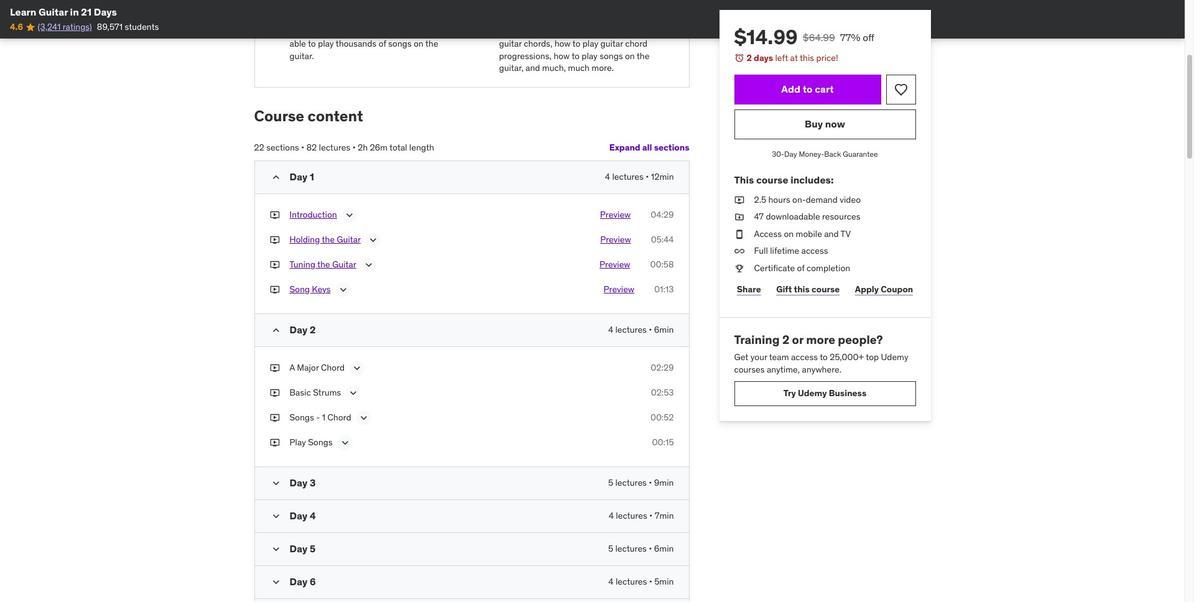 Task type: vqa. For each thing, say whether or not it's contained in the screenshot.
5min
yes



Task type: locate. For each thing, give the bounding box(es) containing it.
show lecture description image for basic strums
[[347, 387, 360, 399]]

lectures for day 1
[[612, 171, 644, 182]]

day 2
[[290, 323, 316, 336]]

• for 4
[[650, 510, 653, 521]]

0 horizontal spatial on
[[414, 38, 424, 49]]

this right in
[[508, 26, 523, 37]]

2 course, from the left
[[525, 26, 553, 37]]

small image left day 3
[[270, 477, 282, 489]]

length
[[409, 142, 434, 153]]

course, inside in this course, you will learn how to play guitar chords, how to play guitar chord progressions, how to play songs on the guitar, and much, much more.
[[525, 26, 553, 37]]

course down completion
[[812, 284, 840, 295]]

in
[[70, 6, 79, 18]]

0 vertical spatial songs
[[388, 38, 412, 49]]

small image left day 5
[[270, 543, 282, 555]]

0 vertical spatial udemy
[[881, 352, 909, 363]]

chord right major
[[321, 362, 345, 373]]

1 vertical spatial show lecture description image
[[347, 387, 360, 399]]

at
[[791, 52, 798, 63]]

demand
[[806, 194, 838, 205]]

small image for day 1
[[270, 171, 282, 183]]

preview for 05:44
[[601, 234, 631, 245]]

1 horizontal spatial udemy
[[881, 352, 909, 363]]

show lecture description image for a major chord
[[351, 362, 363, 374]]

0 vertical spatial and
[[526, 62, 540, 74]]

udemy right top on the bottom of the page
[[881, 352, 909, 363]]

2 days left at this price!
[[747, 52, 838, 63]]

show lecture description image right keys
[[337, 284, 349, 296]]

expand all sections
[[610, 142, 690, 153]]

day up day 5
[[290, 509, 308, 522]]

9min
[[654, 477, 674, 488]]

2 for training
[[783, 332, 790, 347]]

how right "learn"
[[608, 26, 624, 37]]

1 vertical spatial guitar
[[337, 234, 361, 245]]

show lecture description image right tuning the guitar
[[363, 259, 375, 271]]

• left 12min
[[646, 171, 649, 182]]

5 up 4 lectures • 7min
[[609, 477, 614, 488]]

try udemy business link
[[735, 381, 916, 406]]

certificate of completion
[[754, 263, 851, 274]]

lectures for day 2
[[616, 324, 647, 335]]

day for day 6
[[290, 575, 308, 588]]

1 vertical spatial songs
[[600, 50, 623, 61]]

chord
[[321, 362, 345, 373], [328, 412, 351, 423]]

1 guitar from the left
[[499, 38, 522, 49]]

play down "learn"
[[583, 38, 599, 49]]

6min up 02:29
[[654, 324, 674, 335]]

money-
[[799, 149, 825, 158]]

play up the much
[[582, 50, 598, 61]]

songs inside in this course, you will learn how to play guitar chords, how to play guitar chord progressions, how to play songs on the guitar, and much, much more.
[[600, 50, 623, 61]]

1 horizontal spatial will
[[571, 26, 584, 37]]

team
[[769, 352, 789, 363]]

(3,241
[[38, 21, 61, 33]]

2 guitar from the left
[[601, 38, 623, 49]]

on-
[[793, 194, 806, 205]]

day up a
[[290, 323, 308, 336]]

preview for 01:13
[[604, 284, 635, 295]]

0 horizontal spatial udemy
[[798, 388, 827, 399]]

expand all sections button
[[610, 135, 690, 160]]

xsmall image for show lecture description icon corresponding to introduction
[[270, 209, 280, 221]]

21 left the day
[[359, 26, 368, 37]]

25,000+
[[830, 352, 864, 363]]

0 horizontal spatial songs
[[388, 38, 412, 49]]

1 6min from the top
[[654, 324, 674, 335]]

course, up chords,
[[525, 26, 553, 37]]

• down 4 lectures • 7min
[[649, 543, 652, 554]]

30-
[[772, 149, 785, 158]]

to inside add to cart button
[[803, 83, 813, 95]]

00:15
[[652, 437, 674, 448]]

12min
[[651, 171, 674, 182]]

1 vertical spatial 6min
[[654, 543, 674, 554]]

-
[[316, 412, 320, 423]]

guitar down holding the guitar button
[[332, 259, 357, 270]]

1 vertical spatial course
[[812, 284, 840, 295]]

1 horizontal spatial sections
[[654, 142, 690, 153]]

play down end
[[318, 38, 334, 49]]

mobile
[[796, 228, 822, 239]]

preview for 04:29
[[600, 209, 631, 220]]

cart
[[815, 83, 834, 95]]

course, inside the by the end of this 21 day course, you will be able to play thousands of songs on the guitar.
[[386, 26, 414, 37]]

day down 82
[[290, 170, 308, 183]]

0 vertical spatial 6min
[[654, 324, 674, 335]]

preview left '00:58'
[[600, 259, 631, 270]]

gift this course link
[[774, 277, 843, 302]]

and inside in this course, you will learn how to play guitar chords, how to play guitar chord progressions, how to play songs on the guitar, and much, much more.
[[526, 62, 540, 74]]

course up hours at the right top of page
[[757, 174, 789, 186]]

show lecture description image right a major chord
[[351, 362, 363, 374]]

the for by the end of this 21 day course, you will be able to play thousands of songs on the guitar.
[[302, 26, 315, 37]]

0 horizontal spatial 1
[[310, 170, 314, 183]]

day down day 4
[[290, 542, 308, 555]]

xsmall image left in
[[479, 26, 489, 38]]

2 up a major chord
[[310, 323, 316, 336]]

6min
[[654, 324, 674, 335], [654, 543, 674, 554]]

try udemy business
[[784, 388, 867, 399]]

guitar.
[[290, 50, 314, 61]]

5
[[609, 477, 614, 488], [310, 542, 316, 555], [609, 543, 614, 554]]

0 vertical spatial course
[[757, 174, 789, 186]]

coupon
[[881, 284, 914, 295]]

the inside button
[[322, 234, 335, 245]]

1 vertical spatial 21
[[359, 26, 368, 37]]

2 vertical spatial on
[[784, 228, 794, 239]]

guitar for holding the guitar
[[337, 234, 361, 245]]

xsmall image left the song on the top
[[270, 284, 280, 296]]

day 5
[[290, 542, 316, 555]]

0 horizontal spatial 2
[[310, 323, 316, 336]]

play inside the by the end of this 21 day course, you will be able to play thousands of songs on the guitar.
[[318, 38, 334, 49]]

xsmall image left 47
[[735, 211, 744, 223]]

lectures for day 3
[[616, 477, 647, 488]]

you left be
[[416, 26, 430, 37]]

show lecture description image
[[343, 209, 356, 221], [367, 234, 380, 246], [363, 259, 375, 271], [337, 284, 349, 296], [339, 437, 351, 449]]

xsmall image
[[479, 26, 489, 38], [270, 209, 280, 221], [735, 228, 744, 240], [270, 234, 280, 246], [270, 284, 280, 296], [270, 412, 280, 424]]

sections right all
[[654, 142, 690, 153]]

songs
[[290, 412, 314, 423], [308, 437, 333, 448]]

how up much,
[[554, 50, 570, 61]]

songs
[[388, 38, 412, 49], [600, 50, 623, 61]]

• for 2
[[649, 324, 652, 335]]

udemy right try
[[798, 388, 827, 399]]

1 vertical spatial 1
[[322, 412, 326, 423]]

xsmall image for holding the guitar show lecture description icon
[[270, 234, 280, 246]]

2 horizontal spatial of
[[797, 263, 805, 274]]

show lecture description image right holding the guitar
[[367, 234, 380, 246]]

22 sections • 82 lectures • 2h 26m total length
[[254, 142, 434, 153]]

day 4
[[290, 509, 316, 522]]

of right end
[[333, 26, 341, 37]]

add to cart
[[782, 83, 834, 95]]

end
[[317, 26, 331, 37]]

course content
[[254, 106, 363, 126]]

4 lectures • 6min
[[608, 324, 674, 335]]

0 vertical spatial on
[[414, 38, 424, 49]]

2 vertical spatial of
[[797, 263, 805, 274]]

course, right the day
[[386, 26, 414, 37]]

0 horizontal spatial you
[[416, 26, 430, 37]]

chord right -
[[328, 412, 351, 423]]

guitar for tuning the guitar
[[332, 259, 357, 270]]

sections right 22
[[266, 142, 299, 153]]

$64.99
[[803, 31, 836, 44]]

preview down 4 lectures • 12min
[[600, 209, 631, 220]]

2 you from the left
[[555, 26, 569, 37]]

preview
[[600, 209, 631, 220], [601, 234, 631, 245], [600, 259, 631, 270], [604, 284, 635, 295]]

small image left day 1
[[270, 171, 282, 183]]

will left be
[[432, 26, 445, 37]]

how
[[608, 26, 624, 37], [555, 38, 571, 49], [554, 50, 570, 61]]

1 horizontal spatial you
[[555, 26, 569, 37]]

show lecture description image right strums on the bottom of the page
[[347, 387, 360, 399]]

lectures for day 4
[[616, 510, 648, 521]]

2 horizontal spatial on
[[784, 228, 794, 239]]

0 horizontal spatial of
[[333, 26, 341, 37]]

1 horizontal spatial 21
[[359, 26, 368, 37]]

play up chord
[[636, 26, 652, 37]]

wishlist image
[[894, 82, 909, 97]]

show lecture description image for songs - 1 chord
[[358, 412, 370, 424]]

2 right 'alarm' "image"
[[747, 52, 752, 63]]

1 you from the left
[[416, 26, 430, 37]]

to
[[626, 26, 634, 37], [308, 38, 316, 49], [573, 38, 581, 49], [572, 50, 580, 61], [803, 83, 813, 95], [820, 352, 828, 363]]

songs left -
[[290, 412, 314, 423]]

expand
[[610, 142, 641, 153]]

apply
[[855, 284, 879, 295]]

day left 3
[[290, 476, 308, 489]]

• left 2h 26m
[[353, 142, 356, 153]]

the inside in this course, you will learn how to play guitar chords, how to play guitar chord progressions, how to play songs on the guitar, and much, much more.
[[637, 50, 650, 61]]

day for day 3
[[290, 476, 308, 489]]

2 left or
[[783, 332, 790, 347]]

0 vertical spatial show lecture description image
[[351, 362, 363, 374]]

this
[[735, 174, 754, 186]]

5 small image from the top
[[270, 543, 282, 555]]

and down progressions,
[[526, 62, 540, 74]]

1 down 82
[[310, 170, 314, 183]]

small image left day 4
[[270, 510, 282, 522]]

the
[[302, 26, 315, 37], [426, 38, 438, 49], [637, 50, 650, 61], [322, 234, 335, 245], [317, 259, 330, 270]]

5 up the 4 lectures • 5min
[[609, 543, 614, 554]]

show lecture description image
[[351, 362, 363, 374], [347, 387, 360, 399], [358, 412, 370, 424]]

show lecture description image up holding the guitar
[[343, 209, 356, 221]]

4
[[605, 171, 610, 182], [608, 324, 614, 335], [310, 509, 316, 522], [609, 510, 614, 521], [609, 576, 614, 587]]

2 horizontal spatial 2
[[783, 332, 790, 347]]

udemy inside 'training 2 or more people? get your team access to 25,000+ top udemy courses anytime, anywhere.'
[[881, 352, 909, 363]]

days
[[94, 6, 117, 18]]

1 horizontal spatial on
[[625, 50, 635, 61]]

2 vertical spatial show lecture description image
[[358, 412, 370, 424]]

show lecture description image for holding the guitar
[[367, 234, 380, 246]]

small image left day 2
[[270, 324, 282, 336]]

• left 5min
[[649, 576, 653, 587]]

0 horizontal spatial course,
[[386, 26, 414, 37]]

udemy
[[881, 352, 909, 363], [798, 388, 827, 399]]

of down full lifetime access
[[797, 263, 805, 274]]

of down the day
[[379, 38, 386, 49]]

2 inside 'training 2 or more people? get your team access to 25,000+ top udemy courses anytime, anywhere.'
[[783, 332, 790, 347]]

guitar inside button
[[337, 234, 361, 245]]

1 horizontal spatial of
[[379, 38, 386, 49]]

21 right in
[[81, 6, 92, 18]]

0 horizontal spatial will
[[432, 26, 445, 37]]

learn
[[10, 6, 36, 18]]

3
[[310, 476, 316, 489]]

play songs
[[290, 437, 333, 448]]

day for day 5
[[290, 542, 308, 555]]

0 vertical spatial 21
[[81, 6, 92, 18]]

0 horizontal spatial 21
[[81, 6, 92, 18]]

will inside in this course, you will learn how to play guitar chords, how to play guitar chord progressions, how to play songs on the guitar, and much, much more.
[[571, 26, 584, 37]]

1 horizontal spatial course
[[812, 284, 840, 295]]

will
[[432, 26, 445, 37], [571, 26, 584, 37]]

1 horizontal spatial guitar
[[601, 38, 623, 49]]

01:13
[[655, 284, 674, 295]]

89,571
[[97, 21, 123, 33]]

• left 7min on the right bottom of page
[[650, 510, 653, 521]]

• left 9min
[[649, 477, 652, 488]]

1
[[310, 170, 314, 183], [322, 412, 326, 423]]

show lecture description image for song keys
[[337, 284, 349, 296]]

6min up 5min
[[654, 543, 674, 554]]

xsmall image left -
[[270, 412, 280, 424]]

chords,
[[524, 38, 553, 49]]

day for day 4
[[290, 509, 308, 522]]

1 will from the left
[[432, 26, 445, 37]]

alarm image
[[735, 53, 744, 63]]

day
[[785, 149, 797, 158], [290, 170, 308, 183], [290, 323, 308, 336], [290, 476, 308, 489], [290, 509, 308, 522], [290, 542, 308, 555], [290, 575, 308, 588]]

off
[[863, 31, 875, 44]]

show lecture description image for introduction
[[343, 209, 356, 221]]

of
[[333, 26, 341, 37], [379, 38, 386, 49], [797, 263, 805, 274]]

30-day money-back guarantee
[[772, 149, 878, 158]]

small image for day 2
[[270, 324, 282, 336]]

3 small image from the top
[[270, 477, 282, 489]]

1 vertical spatial of
[[379, 38, 386, 49]]

guitar up tuning the guitar
[[337, 234, 361, 245]]

1 horizontal spatial course,
[[525, 26, 553, 37]]

2 vertical spatial guitar
[[332, 259, 357, 270]]

will left "learn"
[[571, 26, 584, 37]]

the for holding the guitar
[[322, 234, 335, 245]]

1 vertical spatial on
[[625, 50, 635, 61]]

xsmall image
[[270, 26, 280, 38], [735, 194, 744, 206], [735, 211, 744, 223], [735, 245, 744, 258], [270, 259, 280, 271], [735, 263, 744, 275], [270, 362, 280, 374], [270, 387, 280, 399], [270, 437, 280, 449]]

day left 6
[[290, 575, 308, 588]]

small image for day 3
[[270, 477, 282, 489]]

xsmall image left the introduction
[[270, 209, 280, 221]]

1 course, from the left
[[386, 26, 414, 37]]

guitar inside button
[[332, 259, 357, 270]]

how right chords,
[[555, 38, 571, 49]]

2 will from the left
[[571, 26, 584, 37]]

0 vertical spatial access
[[802, 245, 829, 257]]

full
[[754, 245, 768, 257]]

2 small image from the top
[[270, 324, 282, 336]]

5min
[[655, 576, 674, 587]]

guitar down in
[[499, 38, 522, 49]]

1 horizontal spatial songs
[[600, 50, 623, 61]]

preview left '05:44'
[[601, 234, 631, 245]]

tuning
[[290, 259, 316, 270]]

this inside the by the end of this 21 day course, you will be able to play thousands of songs on the guitar.
[[343, 26, 357, 37]]

or
[[792, 332, 804, 347]]

1 small image from the top
[[270, 171, 282, 183]]

small image for day 6
[[270, 576, 282, 588]]

4 lectures • 12min
[[605, 171, 674, 182]]

4 small image from the top
[[270, 510, 282, 522]]

02:29
[[651, 362, 674, 373]]

small image left day 6
[[270, 576, 282, 588]]

•
[[301, 142, 304, 153], [353, 142, 356, 153], [646, 171, 649, 182], [649, 324, 652, 335], [649, 477, 652, 488], [650, 510, 653, 521], [649, 543, 652, 554], [649, 576, 653, 587]]

0 horizontal spatial course
[[757, 174, 789, 186]]

includes:
[[791, 174, 834, 186]]

1 horizontal spatial and
[[825, 228, 839, 239]]

preview left 01:13
[[604, 284, 635, 295]]

xsmall image left holding
[[270, 234, 280, 246]]

1 vertical spatial udemy
[[798, 388, 827, 399]]

xsmall image left a
[[270, 362, 280, 374]]

able
[[290, 38, 306, 49]]

2 6min from the top
[[654, 543, 674, 554]]

21 inside the by the end of this 21 day course, you will be able to play thousands of songs on the guitar.
[[359, 26, 368, 37]]

songs up more.
[[600, 50, 623, 61]]

0 vertical spatial of
[[333, 26, 341, 37]]

more
[[806, 332, 836, 347]]

songs right play
[[308, 437, 333, 448]]

you left "learn"
[[555, 26, 569, 37]]

6 small image from the top
[[270, 576, 282, 588]]

1 vertical spatial access
[[791, 352, 818, 363]]

song keys button
[[290, 284, 331, 298]]

access down or
[[791, 352, 818, 363]]

small image
[[270, 171, 282, 183], [270, 324, 282, 336], [270, 477, 282, 489], [270, 510, 282, 522], [270, 543, 282, 555], [270, 576, 282, 588]]

0 vertical spatial songs
[[290, 412, 314, 423]]

much
[[568, 62, 590, 74]]

and left tv
[[825, 228, 839, 239]]

1 vertical spatial and
[[825, 228, 839, 239]]

guitar down "learn"
[[601, 38, 623, 49]]

all
[[643, 142, 652, 153]]

songs right thousands
[[388, 38, 412, 49]]

access inside 'training 2 or more people? get your team access to 25,000+ top udemy courses anytime, anywhere.'
[[791, 352, 818, 363]]

4.6
[[10, 21, 23, 33]]

gift this course
[[777, 284, 840, 295]]

0 horizontal spatial guitar
[[499, 38, 522, 49]]

• up 02:29
[[649, 324, 652, 335]]

the inside button
[[317, 259, 330, 270]]

guitar up (3,241
[[39, 6, 68, 18]]

this up thousands
[[343, 26, 357, 37]]

anywhere.
[[802, 364, 842, 375]]

show lecture description image right songs - 1 chord
[[358, 412, 370, 424]]

access down 'mobile' on the top right of page
[[802, 245, 829, 257]]

xsmall image left access
[[735, 228, 744, 240]]

0 horizontal spatial and
[[526, 62, 540, 74]]

• for 6
[[649, 576, 653, 587]]



Task type: describe. For each thing, give the bounding box(es) containing it.
access on mobile and tv
[[754, 228, 851, 239]]

1 horizontal spatial 1
[[322, 412, 326, 423]]

major
[[297, 362, 319, 373]]

this right gift
[[794, 284, 810, 295]]

holding the guitar button
[[290, 234, 361, 249]]

basic strums
[[290, 387, 341, 398]]

xsmall image left tuning
[[270, 259, 280, 271]]

0 horizontal spatial sections
[[266, 142, 299, 153]]

day for day 1
[[290, 170, 308, 183]]

in this course, you will learn how to play guitar chords, how to play guitar chord progressions, how to play songs on the guitar, and much, much more.
[[499, 26, 652, 74]]

learn
[[586, 26, 606, 37]]

lectures for day 6
[[616, 576, 647, 587]]

82
[[307, 142, 317, 153]]

00:52
[[651, 412, 674, 423]]

0 vertical spatial guitar
[[39, 6, 68, 18]]

1 vertical spatial how
[[555, 38, 571, 49]]

to inside the by the end of this 21 day course, you will be able to play thousands of songs on the guitar.
[[308, 38, 316, 49]]

introduction
[[290, 209, 337, 220]]

4 for day 6
[[609, 576, 614, 587]]

xsmall image left by
[[270, 26, 280, 38]]

00:58
[[651, 259, 674, 270]]

tuning the guitar button
[[290, 259, 357, 274]]

on inside the by the end of this 21 day course, you will be able to play thousands of songs on the guitar.
[[414, 38, 424, 49]]

holding
[[290, 234, 320, 245]]

by the end of this 21 day course, you will be able to play thousands of songs on the guitar.
[[290, 26, 457, 61]]

day left money-
[[785, 149, 797, 158]]

0 vertical spatial how
[[608, 26, 624, 37]]

2.5
[[754, 194, 767, 205]]

0 vertical spatial chord
[[321, 362, 345, 373]]

song keys
[[290, 284, 331, 295]]

full lifetime access
[[754, 245, 829, 257]]

song
[[290, 284, 310, 295]]

chord
[[625, 38, 648, 49]]

05:44
[[651, 234, 674, 245]]

video
[[840, 194, 861, 205]]

a major chord
[[290, 362, 345, 373]]

lectures for day 5
[[616, 543, 647, 554]]

6min for day 2
[[654, 324, 674, 335]]

• for 5
[[649, 543, 652, 554]]

ratings)
[[63, 21, 92, 33]]

resources
[[823, 211, 861, 222]]

share button
[[735, 277, 764, 302]]

hours
[[769, 194, 791, 205]]

training 2 or more people? get your team access to 25,000+ top udemy courses anytime, anywhere.
[[735, 332, 909, 375]]

holding the guitar
[[290, 234, 361, 245]]

2h 26m
[[358, 142, 388, 153]]

xsmall image left play
[[270, 437, 280, 449]]

now
[[825, 118, 846, 130]]

• left 82
[[301, 142, 304, 153]]

you inside in this course, you will learn how to play guitar chords, how to play guitar chord progressions, how to play songs on the guitar, and much, much more.
[[555, 26, 569, 37]]

this course includes:
[[735, 174, 834, 186]]

5 up 6
[[310, 542, 316, 555]]

• for 3
[[649, 477, 652, 488]]

day for day 2
[[290, 323, 308, 336]]

downloadable
[[766, 211, 820, 222]]

4 for day 1
[[605, 171, 610, 182]]

5 lectures • 6min
[[609, 543, 674, 554]]

price!
[[817, 52, 838, 63]]

a
[[290, 362, 295, 373]]

xsmall image down this
[[735, 194, 744, 206]]

days
[[754, 52, 773, 63]]

6min for day 5
[[654, 543, 674, 554]]

much,
[[542, 62, 566, 74]]

0 vertical spatial 1
[[310, 170, 314, 183]]

47 downloadable resources
[[754, 211, 861, 222]]

1 vertical spatial chord
[[328, 412, 351, 423]]

show lecture description image right play songs on the bottom of page
[[339, 437, 351, 449]]

by
[[290, 26, 300, 37]]

2 for day
[[310, 323, 316, 336]]

songs inside the by the end of this 21 day course, you will be able to play thousands of songs on the guitar.
[[388, 38, 412, 49]]

add
[[782, 83, 801, 95]]

gift
[[777, 284, 792, 295]]

xsmall image up 'share'
[[735, 263, 744, 275]]

2 vertical spatial how
[[554, 50, 570, 61]]

• for 1
[[646, 171, 649, 182]]

2.5 hours on-demand video
[[754, 194, 861, 205]]

02:53
[[651, 387, 674, 398]]

small image for day 5
[[270, 543, 282, 555]]

47
[[754, 211, 764, 222]]

show lecture description image for tuning the guitar
[[363, 259, 375, 271]]

4 for day 4
[[609, 510, 614, 521]]

thousands
[[336, 38, 377, 49]]

day 3
[[290, 476, 316, 489]]

this right at
[[800, 52, 815, 63]]

guarantee
[[843, 149, 878, 158]]

back
[[825, 149, 841, 158]]

learn guitar in 21 days
[[10, 6, 117, 18]]

top
[[866, 352, 879, 363]]

the for tuning the guitar
[[317, 259, 330, 270]]

5 lectures • 9min
[[609, 477, 674, 488]]

your
[[751, 352, 768, 363]]

4 for day 2
[[608, 324, 614, 335]]

tv
[[841, 228, 851, 239]]

anytime,
[[767, 364, 800, 375]]

completion
[[807, 263, 851, 274]]

content
[[308, 106, 363, 126]]

to inside 'training 2 or more people? get your team access to 25,000+ top udemy courses anytime, anywhere.'
[[820, 352, 828, 363]]

songs - 1 chord
[[290, 412, 351, 423]]

will inside the by the end of this 21 day course, you will be able to play thousands of songs on the guitar.
[[432, 26, 445, 37]]

(3,241 ratings)
[[38, 21, 92, 33]]

training
[[735, 332, 780, 347]]

5 for day 3
[[609, 477, 614, 488]]

you inside the by the end of this 21 day course, you will be able to play thousands of songs on the guitar.
[[416, 26, 430, 37]]

xsmall image for show lecture description icon corresponding to song keys
[[270, 284, 280, 296]]

total
[[390, 142, 407, 153]]

xsmall image left basic on the left bottom of page
[[270, 387, 280, 399]]

$14.99 $64.99 77% off
[[735, 24, 875, 50]]

1 vertical spatial songs
[[308, 437, 333, 448]]

4 lectures • 5min
[[609, 576, 674, 587]]

preview for 00:58
[[600, 259, 631, 270]]

small image for day 4
[[270, 510, 282, 522]]

22
[[254, 142, 264, 153]]

basic
[[290, 387, 311, 398]]

5 for day 5
[[609, 543, 614, 554]]

try
[[784, 388, 796, 399]]

business
[[829, 388, 867, 399]]

progressions,
[[499, 50, 552, 61]]

1 horizontal spatial 2
[[747, 52, 752, 63]]

$14.99
[[735, 24, 798, 50]]

sections inside dropdown button
[[654, 142, 690, 153]]

xsmall image for songs - 1 chord show lecture description image
[[270, 412, 280, 424]]

this inside in this course, you will learn how to play guitar chords, how to play guitar chord progressions, how to play songs on the guitar, and much, much more.
[[508, 26, 523, 37]]

be
[[447, 26, 457, 37]]

xsmall image left 'full' on the top right of page
[[735, 245, 744, 258]]

day
[[370, 26, 384, 37]]

on inside in this course, you will learn how to play guitar chords, how to play guitar chord progressions, how to play songs on the guitar, and much, much more.
[[625, 50, 635, 61]]

people?
[[838, 332, 883, 347]]



